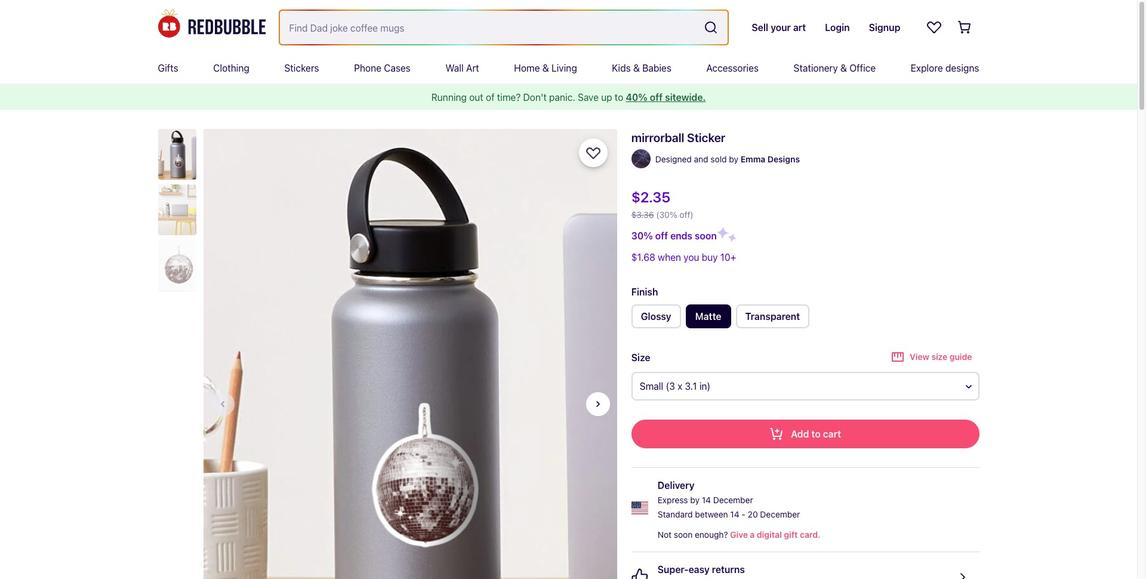 Task type: vqa. For each thing, say whether or not it's contained in the screenshot.
2nd menu item from the left
no



Task type: describe. For each thing, give the bounding box(es) containing it.
sticker
[[687, 131, 726, 144]]

gifts
[[158, 63, 178, 73]]

clothing
[[213, 63, 249, 73]]

30% off ends soon
[[631, 230, 717, 241]]

mirrorball sticker
[[631, 131, 726, 144]]

accessories link
[[706, 53, 759, 84]]

menu bar containing gifts
[[158, 53, 979, 84]]

cases
[[384, 63, 411, 73]]

explore designs link
[[911, 53, 979, 84]]

wall art
[[446, 63, 479, 73]]

card.
[[800, 530, 821, 540]]

(30%
[[656, 210, 677, 220]]

40%
[[626, 92, 648, 103]]

home & living link
[[514, 53, 577, 84]]

phone cases
[[354, 63, 411, 73]]

in)
[[700, 381, 711, 392]]

Search term search field
[[280, 10, 699, 44]]

& for babies
[[633, 63, 640, 73]]

accessories
[[706, 63, 759, 73]]

babies
[[642, 63, 672, 73]]

super-easy returns
[[658, 564, 745, 575]]

gifts link
[[158, 53, 178, 84]]

delivery
[[658, 480, 695, 491]]

when
[[658, 252, 681, 263]]

& for living
[[542, 63, 549, 73]]

finish
[[631, 287, 658, 297]]

emma designs link
[[741, 152, 800, 167]]

$1.68
[[631, 252, 655, 263]]

off)
[[680, 210, 693, 220]]

designed
[[655, 154, 692, 164]]

running out of time? don't panic. save up to 40% off sitewide.
[[431, 92, 706, 103]]

sitewide.
[[665, 92, 706, 103]]

small (3 x 3.1 in) button
[[631, 372, 979, 401]]

0 horizontal spatial soon
[[674, 530, 693, 540]]

office
[[850, 63, 876, 73]]

give
[[730, 530, 748, 540]]

0 vertical spatial december
[[713, 495, 753, 505]]

digital
[[757, 530, 782, 540]]

size
[[631, 352, 650, 363]]

0 vertical spatial by
[[729, 154, 738, 164]]

10+
[[720, 252, 736, 263]]

explore
[[911, 63, 943, 73]]

designed and sold by emma designs
[[655, 154, 800, 164]]

save
[[578, 92, 599, 103]]

kids & babies
[[612, 63, 672, 73]]

stickers link
[[284, 53, 319, 84]]

40% off sitewide. link
[[626, 92, 706, 103]]

1 vertical spatial off
[[655, 230, 668, 241]]



Task type: locate. For each thing, give the bounding box(es) containing it.
$3.36
[[631, 210, 654, 220]]

buy
[[702, 252, 718, 263]]

(3
[[666, 381, 675, 392]]

home
[[514, 63, 540, 73]]

small (3 x 3.1 in)
[[640, 381, 711, 392]]

not
[[658, 530, 672, 540]]

by inside delivery express by 14 december standard between 14 - 20 december
[[690, 495, 700, 505]]

panic.
[[549, 92, 575, 103]]

stationery & office
[[794, 63, 876, 73]]

up
[[601, 92, 612, 103]]

emma
[[741, 154, 765, 164]]

30%
[[631, 230, 653, 241]]

3 & from the left
[[840, 63, 847, 73]]

$1.68 when you buy 10+
[[631, 252, 736, 263]]

0 horizontal spatial by
[[690, 495, 700, 505]]

None field
[[280, 10, 728, 44]]

0 horizontal spatial &
[[542, 63, 549, 73]]

menu bar
[[158, 53, 979, 84]]

returns
[[712, 564, 745, 575]]

living
[[552, 63, 577, 73]]

clothing link
[[213, 53, 249, 84]]

finish option group
[[631, 304, 979, 333]]

0 vertical spatial soon
[[695, 230, 717, 241]]

14 up between
[[702, 495, 711, 505]]

$2.35
[[631, 189, 670, 205]]

kids
[[612, 63, 631, 73]]

soon
[[695, 230, 717, 241], [674, 530, 693, 540]]

super-
[[658, 564, 689, 575]]

flag of us image
[[631, 499, 648, 516]]

running
[[431, 92, 467, 103]]

by
[[729, 154, 738, 164], [690, 495, 700, 505]]

designs
[[768, 154, 800, 164]]

None radio
[[631, 304, 681, 328]]

wall
[[446, 63, 464, 73]]

standard
[[658, 509, 693, 519]]

gift
[[784, 530, 798, 540]]

1 horizontal spatial december
[[760, 509, 800, 519]]

1 & from the left
[[542, 63, 549, 73]]

you
[[684, 252, 699, 263]]

don't
[[523, 92, 547, 103]]

enough?
[[695, 530, 728, 540]]

14
[[702, 495, 711, 505], [730, 509, 739, 519]]

designs
[[946, 63, 979, 73]]

by up between
[[690, 495, 700, 505]]

1 horizontal spatial soon
[[695, 230, 717, 241]]

out
[[469, 92, 483, 103]]

off
[[650, 92, 663, 103], [655, 230, 668, 241]]

small
[[640, 381, 663, 392]]

not soon enough? give a digital gift card.
[[658, 530, 821, 540]]

phone
[[354, 63, 381, 73]]

20
[[748, 509, 758, 519]]

mirrorball
[[631, 131, 684, 144]]

of
[[486, 92, 495, 103]]

14 left -
[[730, 509, 739, 519]]

1 horizontal spatial &
[[633, 63, 640, 73]]

0 vertical spatial 14
[[702, 495, 711, 505]]

art
[[466, 63, 479, 73]]

& right 'kids' at right
[[633, 63, 640, 73]]

1 vertical spatial 14
[[730, 509, 739, 519]]

image 1 of 3 group
[[203, 129, 617, 579]]

stickers
[[284, 63, 319, 73]]

to
[[615, 92, 623, 103]]

give a digital gift card. link
[[728, 528, 821, 542]]

stationery
[[794, 63, 838, 73]]

-
[[742, 509, 746, 519]]

1 vertical spatial by
[[690, 495, 700, 505]]

2 horizontal spatial &
[[840, 63, 847, 73]]

sold
[[711, 154, 727, 164]]

3.1
[[685, 381, 697, 392]]

december up -
[[713, 495, 753, 505]]

1 vertical spatial december
[[760, 509, 800, 519]]

2 & from the left
[[633, 63, 640, 73]]

soon right not
[[674, 530, 693, 540]]

express
[[658, 495, 688, 505]]

& left living
[[542, 63, 549, 73]]

between
[[695, 509, 728, 519]]

phone cases link
[[354, 53, 411, 84]]

x
[[678, 381, 682, 392]]

off right 30%
[[655, 230, 668, 241]]

0 horizontal spatial december
[[713, 495, 753, 505]]

wall art link
[[446, 53, 479, 84]]

december up "give a digital gift card." link
[[760, 509, 800, 519]]

None radio
[[686, 304, 731, 328], [736, 304, 810, 328], [686, 304, 731, 328], [736, 304, 810, 328]]

& for office
[[840, 63, 847, 73]]

$2.35 $3.36 (30% off)
[[631, 189, 693, 220]]

home & living
[[514, 63, 577, 73]]

by right sold
[[729, 154, 738, 164]]

ends
[[670, 230, 692, 241]]

0 vertical spatial off
[[650, 92, 663, 103]]

0 horizontal spatial 14
[[702, 495, 711, 505]]

1 horizontal spatial 14
[[730, 509, 739, 519]]

super-easy returns link
[[631, 552, 979, 579]]

& left office
[[840, 63, 847, 73]]

1 horizontal spatial by
[[729, 154, 738, 164]]

soon up buy
[[695, 230, 717, 241]]

kids & babies link
[[612, 53, 672, 84]]

stationery & office link
[[794, 53, 876, 84]]

a
[[750, 530, 755, 540]]

off right 40%
[[650, 92, 663, 103]]

time?
[[497, 92, 521, 103]]

easy
[[689, 564, 710, 575]]

and
[[694, 154, 708, 164]]

1 vertical spatial soon
[[674, 530, 693, 540]]

none radio inside the finish option group
[[631, 304, 681, 328]]

delivery express by 14 december standard between 14 - 20 december
[[658, 480, 800, 519]]

december
[[713, 495, 753, 505], [760, 509, 800, 519]]

explore designs
[[911, 63, 979, 73]]



